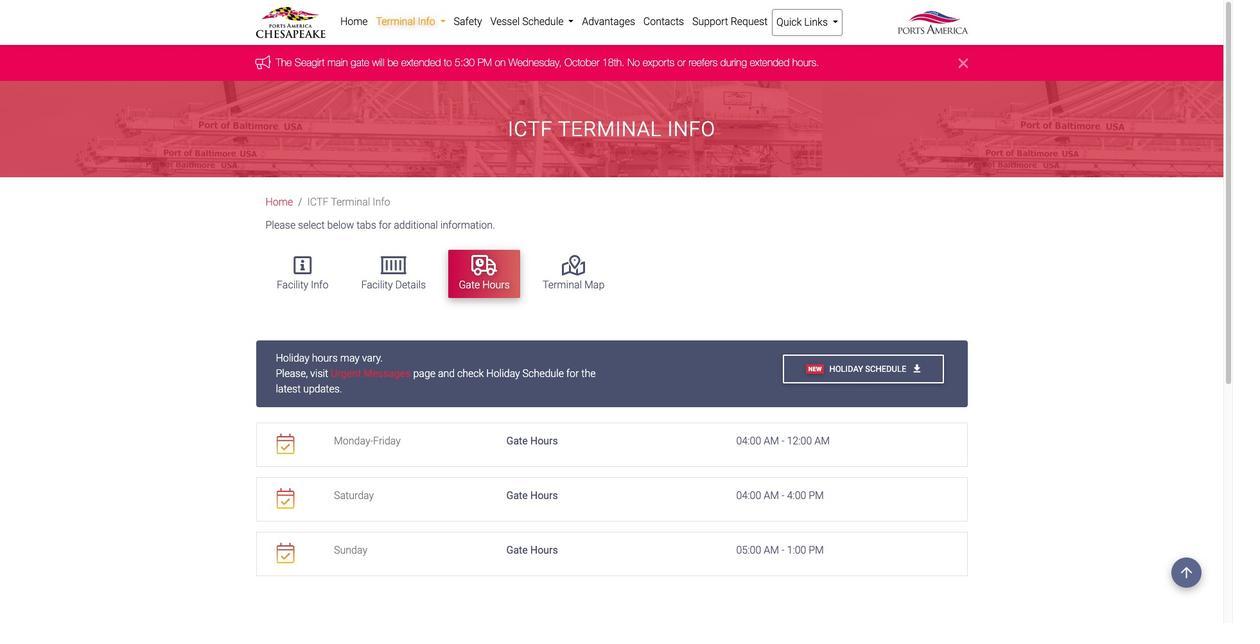 Task type: describe. For each thing, give the bounding box(es) containing it.
0 horizontal spatial ictf terminal info
[[307, 196, 390, 208]]

facility details
[[361, 279, 426, 291]]

urgent messages link
[[331, 367, 411, 379]]

12:00
[[787, 435, 812, 447]]

terminal map link
[[532, 250, 615, 298]]

monday-friday
[[334, 435, 401, 447]]

please select below tabs for additional information.
[[266, 219, 495, 231]]

quick
[[777, 16, 802, 28]]

0 vertical spatial home link
[[336, 9, 372, 35]]

bullhorn image
[[255, 55, 276, 69]]

facility for facility info
[[277, 279, 308, 291]]

the
[[276, 57, 292, 68]]

schedule inside the page and check holiday schedule for the latest updates.
[[523, 367, 564, 379]]

links
[[804, 16, 828, 28]]

vessel schedule link
[[486, 9, 578, 35]]

on
[[495, 57, 506, 68]]

gate for monday-friday
[[506, 435, 528, 447]]

quick links link
[[772, 9, 843, 36]]

0 horizontal spatial for
[[379, 219, 391, 231]]

exports
[[643, 57, 675, 68]]

please,
[[276, 367, 308, 379]]

am for 4:00
[[764, 489, 779, 501]]

may
[[340, 352, 360, 364]]

1 horizontal spatial home
[[340, 15, 368, 28]]

saturday
[[334, 489, 374, 501]]

2 extended from the left
[[750, 57, 790, 68]]

advantages
[[582, 15, 635, 28]]

during
[[721, 57, 747, 68]]

gate hours for sunday
[[506, 544, 558, 556]]

sunday
[[334, 544, 367, 556]]

- for 12:00
[[782, 435, 785, 447]]

am for 12:00
[[764, 435, 779, 447]]

the seagirt main gate will be extended to 5:30 pm on wednesday, october 18th.  no exports or reefers during extended hours. link
[[276, 57, 819, 68]]

0 horizontal spatial ictf
[[307, 196, 329, 208]]

- for 1:00
[[782, 544, 785, 556]]

am right 12:00
[[815, 435, 830, 447]]

5:30
[[455, 57, 475, 68]]

close image
[[959, 55, 968, 71]]

friday
[[373, 435, 401, 447]]

vessel
[[490, 15, 520, 28]]

and
[[438, 367, 455, 379]]

contacts
[[644, 15, 684, 28]]

additional
[[394, 219, 438, 231]]

please
[[266, 219, 296, 231]]

the seagirt main gate will be extended to 5:30 pm on wednesday, october 18th.  no exports or reefers during extended hours.
[[276, 57, 819, 68]]

schedule for holiday
[[865, 364, 907, 374]]

updates.
[[303, 383, 342, 395]]

arrow alt to bottom image
[[914, 364, 921, 373]]

visit
[[310, 367, 328, 379]]

new
[[809, 365, 822, 372]]

seagirt
[[295, 57, 325, 68]]

tabs
[[357, 219, 376, 231]]

facility info
[[277, 279, 328, 291]]

holiday for holiday hours may vary. please, visit urgent messages
[[276, 352, 310, 364]]

am for 1:00
[[764, 544, 779, 556]]

hours for sunday
[[530, 544, 558, 556]]

tab panel containing holiday hours may vary.
[[256, 340, 968, 576]]

go to top image
[[1172, 558, 1202, 588]]

hours for monday-friday
[[530, 435, 558, 447]]

quick links
[[777, 16, 831, 28]]

gate hours inside gate hours link
[[459, 279, 510, 291]]

october
[[565, 57, 600, 68]]



Task type: vqa. For each thing, say whether or not it's contained in the screenshot.
CONTACTS link
yes



Task type: locate. For each thing, give the bounding box(es) containing it.
urgent
[[331, 367, 361, 379]]

home link up please
[[266, 196, 293, 208]]

1 vertical spatial ictf terminal info
[[307, 196, 390, 208]]

2 vertical spatial pm
[[809, 544, 824, 556]]

terminal info
[[376, 15, 438, 28]]

for right 'tabs'
[[379, 219, 391, 231]]

facility info link
[[267, 250, 339, 298]]

ictf terminal info
[[508, 117, 716, 141], [307, 196, 390, 208]]

map
[[585, 279, 605, 291]]

hours.
[[792, 57, 819, 68]]

04:00 am - 4:00 pm
[[736, 489, 824, 501]]

0 vertical spatial for
[[379, 219, 391, 231]]

facility down please
[[277, 279, 308, 291]]

holiday right check on the bottom of page
[[486, 367, 520, 379]]

for left the
[[566, 367, 579, 379]]

extended right during
[[750, 57, 790, 68]]

hours inside gate hours link
[[483, 279, 510, 291]]

schedule left arrow alt to bottom image
[[865, 364, 907, 374]]

facility details link
[[351, 250, 436, 298]]

safety
[[454, 15, 482, 28]]

1 extended from the left
[[401, 57, 441, 68]]

1 vertical spatial -
[[782, 489, 785, 501]]

support request link
[[688, 9, 772, 35]]

pm left on
[[478, 57, 492, 68]]

facility left details
[[361, 279, 393, 291]]

facility for facility details
[[361, 279, 393, 291]]

1 horizontal spatial extended
[[750, 57, 790, 68]]

holiday inside the page and check holiday schedule for the latest updates.
[[486, 367, 520, 379]]

below
[[327, 219, 354, 231]]

04:00 left 4:00
[[736, 489, 761, 501]]

4:00
[[787, 489, 806, 501]]

am right "05:00"
[[764, 544, 779, 556]]

1:00
[[787, 544, 806, 556]]

gate for saturday
[[506, 489, 528, 501]]

holiday
[[276, 352, 310, 364], [830, 364, 863, 374], [486, 367, 520, 379]]

support request
[[692, 15, 768, 28]]

reefers
[[689, 57, 718, 68]]

gate hours link
[[449, 250, 520, 298]]

2 horizontal spatial holiday
[[830, 364, 863, 374]]

to
[[444, 57, 452, 68]]

0 vertical spatial 04:00
[[736, 435, 761, 447]]

for inside the page and check holiday schedule for the latest updates.
[[566, 367, 579, 379]]

- left 12:00
[[782, 435, 785, 447]]

18th.
[[602, 57, 625, 68]]

home link
[[336, 9, 372, 35], [266, 196, 293, 208]]

for
[[379, 219, 391, 231], [566, 367, 579, 379]]

0 vertical spatial ictf terminal info
[[508, 117, 716, 141]]

details
[[395, 279, 426, 291]]

terminal map
[[543, 279, 605, 291]]

home up please
[[266, 196, 293, 208]]

contacts link
[[639, 9, 688, 35]]

schedule right vessel
[[522, 15, 564, 28]]

extended
[[401, 57, 441, 68], [750, 57, 790, 68]]

1 horizontal spatial for
[[566, 367, 579, 379]]

monday-
[[334, 435, 373, 447]]

tab list containing facility info
[[260, 244, 968, 304]]

holiday hours may vary. please, visit urgent messages
[[276, 352, 411, 379]]

1 vertical spatial home
[[266, 196, 293, 208]]

terminal
[[376, 15, 415, 28], [558, 117, 662, 141], [331, 196, 370, 208], [543, 279, 582, 291]]

1 - from the top
[[782, 435, 785, 447]]

gate
[[459, 279, 480, 291], [506, 435, 528, 447], [506, 489, 528, 501], [506, 544, 528, 556]]

check
[[457, 367, 484, 379]]

schedule inside the vessel schedule link
[[522, 15, 564, 28]]

page and check holiday schedule for the latest updates.
[[276, 367, 596, 395]]

0 horizontal spatial holiday
[[276, 352, 310, 364]]

1 vertical spatial home link
[[266, 196, 293, 208]]

ictf
[[508, 117, 553, 141], [307, 196, 329, 208]]

3 - from the top
[[782, 544, 785, 556]]

holiday inside holiday hours may vary. please, visit urgent messages
[[276, 352, 310, 364]]

holiday schedule
[[830, 364, 909, 374]]

am left 12:00
[[764, 435, 779, 447]]

gate for sunday
[[506, 544, 528, 556]]

- for 4:00
[[782, 489, 785, 501]]

holiday for holiday schedule
[[830, 364, 863, 374]]

holiday up please,
[[276, 352, 310, 364]]

1 vertical spatial for
[[566, 367, 579, 379]]

1 04:00 from the top
[[736, 435, 761, 447]]

1 facility from the left
[[277, 279, 308, 291]]

will
[[372, 57, 385, 68]]

wednesday,
[[509, 57, 562, 68]]

pm
[[478, 57, 492, 68], [809, 489, 824, 501], [809, 544, 824, 556]]

the
[[582, 367, 596, 379]]

holiday right the new
[[830, 364, 863, 374]]

1 horizontal spatial ictf
[[508, 117, 553, 141]]

latest
[[276, 383, 301, 395]]

terminal info link
[[372, 9, 450, 35]]

request
[[731, 15, 768, 28]]

0 vertical spatial ictf
[[508, 117, 553, 141]]

support
[[692, 15, 728, 28]]

facility
[[277, 279, 308, 291], [361, 279, 393, 291]]

vessel schedule
[[490, 15, 566, 28]]

05:00
[[736, 544, 761, 556]]

pm right 1:00
[[809, 544, 824, 556]]

1 vertical spatial pm
[[809, 489, 824, 501]]

-
[[782, 435, 785, 447], [782, 489, 785, 501], [782, 544, 785, 556]]

04:00 for 04:00 am - 12:00 am
[[736, 435, 761, 447]]

2 - from the top
[[782, 489, 785, 501]]

hours
[[483, 279, 510, 291], [530, 435, 558, 447], [530, 489, 558, 501], [530, 544, 558, 556]]

hours
[[312, 352, 338, 364]]

the seagirt main gate will be extended to 5:30 pm on wednesday, october 18th.  no exports or reefers during extended hours. alert
[[0, 45, 1224, 81]]

2 vertical spatial -
[[782, 544, 785, 556]]

0 vertical spatial home
[[340, 15, 368, 28]]

safety link
[[450, 9, 486, 35]]

vary.
[[362, 352, 383, 364]]

04:00 for 04:00 am - 4:00 pm
[[736, 489, 761, 501]]

gate hours for monday-friday
[[506, 435, 558, 447]]

tab panel
[[256, 340, 968, 576]]

1 horizontal spatial holiday
[[486, 367, 520, 379]]

04:00 left 12:00
[[736, 435, 761, 447]]

gate
[[351, 57, 369, 68]]

no
[[628, 57, 640, 68]]

gate hours
[[459, 279, 510, 291], [506, 435, 558, 447], [506, 489, 558, 501], [506, 544, 558, 556]]

- left 4:00
[[782, 489, 785, 501]]

1 horizontal spatial home link
[[336, 9, 372, 35]]

select
[[298, 219, 325, 231]]

1 horizontal spatial facility
[[361, 279, 393, 291]]

am
[[764, 435, 779, 447], [815, 435, 830, 447], [764, 489, 779, 501], [764, 544, 779, 556]]

04:00
[[736, 435, 761, 447], [736, 489, 761, 501]]

04:00 am - 12:00 am
[[736, 435, 830, 447]]

info
[[418, 15, 435, 28], [668, 117, 716, 141], [373, 196, 390, 208], [311, 279, 328, 291]]

advantages link
[[578, 9, 639, 35]]

hours for saturday
[[530, 489, 558, 501]]

or
[[677, 57, 686, 68]]

0 horizontal spatial facility
[[277, 279, 308, 291]]

am left 4:00
[[764, 489, 779, 501]]

be
[[387, 57, 398, 68]]

0 vertical spatial pm
[[478, 57, 492, 68]]

2 04:00 from the top
[[736, 489, 761, 501]]

home up the gate
[[340, 15, 368, 28]]

1 vertical spatial 04:00
[[736, 489, 761, 501]]

pm for 04:00 am - 4:00 pm
[[809, 489, 824, 501]]

schedule left the
[[523, 367, 564, 379]]

extended left to
[[401, 57, 441, 68]]

- left 1:00
[[782, 544, 785, 556]]

pm inside alert
[[478, 57, 492, 68]]

0 horizontal spatial home link
[[266, 196, 293, 208]]

main
[[328, 57, 348, 68]]

0 horizontal spatial home
[[266, 196, 293, 208]]

tab list
[[260, 244, 968, 304]]

0 vertical spatial -
[[782, 435, 785, 447]]

05:00 am - 1:00 pm
[[736, 544, 824, 556]]

schedule for vessel
[[522, 15, 564, 28]]

messages
[[364, 367, 411, 379]]

page
[[413, 367, 436, 379]]

home link up the gate
[[336, 9, 372, 35]]

facility inside facility info link
[[277, 279, 308, 291]]

home
[[340, 15, 368, 28], [266, 196, 293, 208]]

schedule
[[522, 15, 564, 28], [865, 364, 907, 374], [523, 367, 564, 379]]

pm right 4:00
[[809, 489, 824, 501]]

1 vertical spatial ictf
[[307, 196, 329, 208]]

1 horizontal spatial ictf terminal info
[[508, 117, 716, 141]]

gate hours for saturday
[[506, 489, 558, 501]]

2 facility from the left
[[361, 279, 393, 291]]

pm for 05:00 am - 1:00 pm
[[809, 544, 824, 556]]

facility inside facility details link
[[361, 279, 393, 291]]

information.
[[440, 219, 495, 231]]

0 horizontal spatial extended
[[401, 57, 441, 68]]



